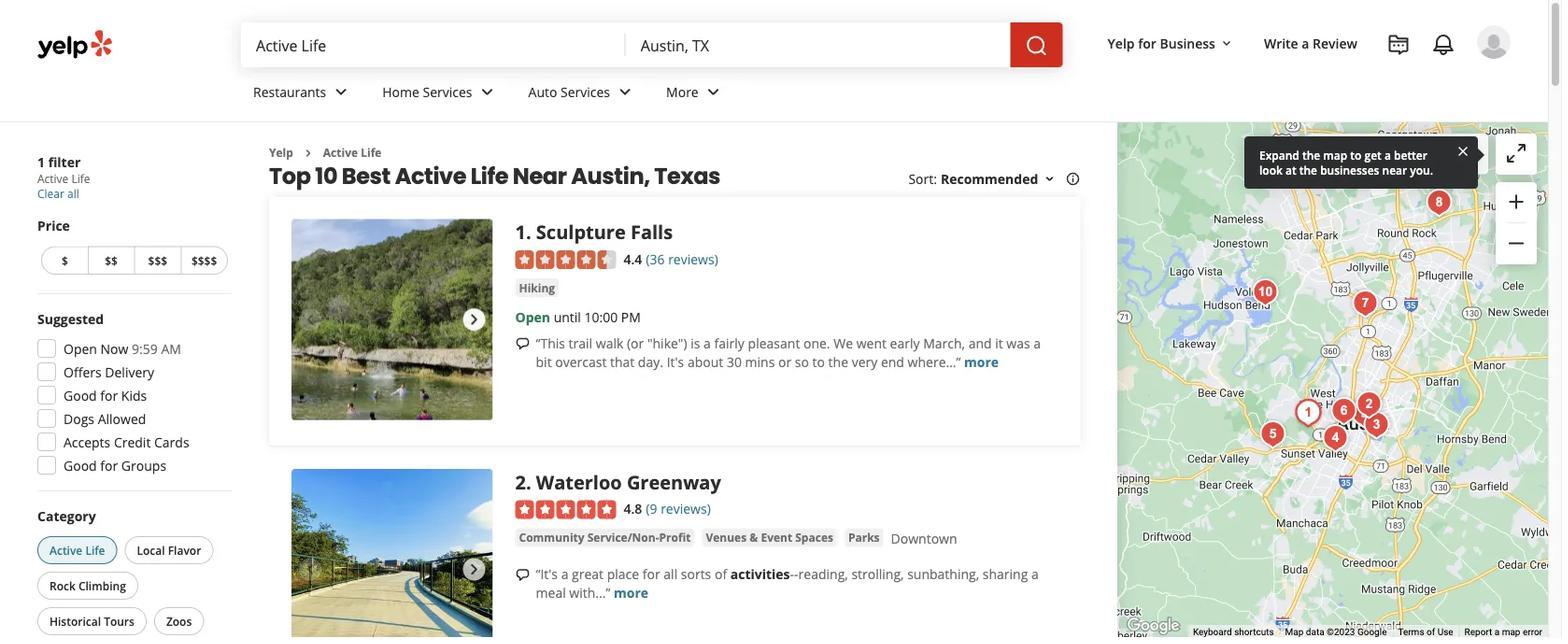 Task type: describe. For each thing, give the bounding box(es) containing it.
yelp for "yelp" link
[[269, 145, 293, 160]]

sculpture
[[536, 219, 626, 245]]

24 chevron down v2 image for home services
[[476, 81, 499, 103]]

fairly
[[714, 334, 745, 352]]

24 chevron down v2 image for more
[[702, 81, 725, 103]]

active life link
[[323, 145, 382, 160]]

16 chevron down v2 image for yelp for business
[[1219, 36, 1234, 51]]

group containing suggested
[[32, 309, 232, 480]]

dogs allowed
[[64, 410, 146, 427]]

home run dugout image
[[1421, 184, 1458, 221]]

better
[[1394, 147, 1428, 163]]

texas
[[654, 160, 721, 191]]

suggested
[[37, 310, 104, 328]]

4.8 star rating image
[[515, 500, 616, 519]]

venues & event spaces button
[[702, 528, 837, 547]]

for for kids
[[100, 386, 118, 404]]

a right write
[[1302, 34, 1309, 52]]

price group
[[37, 216, 232, 278]]

$$$$
[[191, 253, 217, 268]]

life right 10 on the left top of page
[[361, 145, 382, 160]]

community service/non-profit link
[[515, 528, 695, 547]]

all for clear
[[67, 186, 79, 201]]

yelp for business
[[1108, 34, 1216, 52]]

more for the right more link
[[964, 353, 999, 371]]

(9 reviews) link
[[646, 498, 711, 518]]

0 horizontal spatial more link
[[614, 584, 649, 602]]

kids
[[121, 386, 147, 404]]

zoos
[[166, 613, 192, 629]]

it
[[995, 334, 1003, 352]]

downtown
[[891, 529, 957, 547]]

strolling,
[[852, 565, 904, 583]]

$$$ button
[[134, 246, 181, 275]]

recommended
[[941, 170, 1038, 188]]

community service/non-profit
[[519, 530, 691, 545]]

community
[[519, 530, 585, 545]]

service/non-
[[587, 530, 659, 545]]

venues & event spaces link
[[702, 528, 837, 547]]

"this
[[536, 334, 565, 352]]

open for open until 10:00 pm
[[515, 308, 550, 326]]

16 chevron right v2 image
[[301, 146, 316, 161]]

auto
[[528, 83, 557, 101]]

search
[[1344, 146, 1386, 163]]

business categories element
[[238, 67, 1511, 121]]

active right best
[[395, 160, 466, 191]]

review
[[1313, 34, 1358, 52]]

climbing
[[78, 578, 126, 593]]

local
[[137, 542, 165, 558]]

16 info v2 image
[[1065, 172, 1080, 187]]

good for good for kids
[[64, 386, 97, 404]]

top 10 best active life near austin, texas
[[269, 160, 721, 191]]

previous image for "this trail walk (or "hike") is a fairly pleasant one. we went early march, and it was a bit overcast that day. it's about 30 mins or so to the very end where…"
[[299, 308, 321, 331]]

delivery
[[105, 363, 154, 381]]

1 - from the left
[[790, 565, 794, 583]]

4.4 link
[[624, 248, 642, 268]]

local flavor
[[137, 542, 201, 558]]

Near text field
[[641, 35, 996, 55]]

austin aqua-dome image
[[1317, 420, 1355, 457]]

a right "it's
[[561, 565, 569, 583]]

projects image
[[1388, 34, 1410, 56]]

map for error
[[1502, 627, 1521, 638]]

best
[[342, 160, 391, 191]]

about
[[688, 353, 723, 371]]

active inside the 1 filter active life clear all
[[37, 171, 69, 186]]

auto services link
[[513, 67, 651, 121]]

for right place
[[643, 565, 660, 583]]

yelp for business button
[[1100, 26, 1242, 60]]

terms of use link
[[1398, 627, 1454, 638]]

went
[[857, 334, 887, 352]]

zoom out image
[[1505, 232, 1528, 255]]

sculpture falls image
[[292, 219, 493, 420]]

barton springs pool image
[[1326, 392, 1363, 430]]

it's
[[667, 353, 684, 371]]

community service/non-profit button
[[515, 528, 695, 547]]

reviews) for waterloo greenway
[[661, 500, 711, 518]]

google
[[1358, 627, 1387, 638]]

1 . sculpture falls
[[515, 219, 673, 245]]

$
[[62, 253, 68, 268]]

walk
[[596, 334, 624, 352]]

a right 'report'
[[1495, 627, 1500, 638]]

good for groups
[[64, 456, 166, 474]]

austin,
[[571, 160, 650, 191]]

4.4
[[624, 250, 642, 268]]

keyboard shortcuts button
[[1193, 626, 1274, 638]]

historical tours
[[50, 613, 134, 629]]

retro boat rentals atx image
[[1346, 395, 1383, 433]]

search image
[[1026, 35, 1048, 57]]

the inside "this trail walk (or "hike") is a fairly pleasant one. we went early march, and it was a bit overcast that day. it's about 30 mins or so to the very end where…"
[[828, 353, 848, 371]]

1 vertical spatial of
[[1427, 627, 1435, 638]]

activities
[[730, 565, 790, 583]]

10:00
[[584, 308, 618, 326]]

reading,
[[799, 565, 848, 583]]

am
[[161, 340, 181, 357]]

use
[[1438, 627, 1454, 638]]

we
[[834, 334, 853, 352]]

map data ©2023 google
[[1285, 627, 1387, 638]]

slideshow element for "it's a great place for all sorts of
[[292, 469, 493, 638]]

get
[[1365, 147, 1382, 163]]

report
[[1465, 627, 1492, 638]]

rock climbing button
[[37, 572, 138, 600]]

next image
[[463, 558, 485, 581]]

to inside expand the map to get a better look at the businesses near you.
[[1351, 147, 1362, 163]]

hiking
[[519, 280, 555, 295]]

parks
[[848, 530, 880, 545]]

$$ button
[[88, 246, 134, 275]]

sculpture falls link
[[536, 219, 673, 245]]

top
[[269, 160, 311, 191]]

filter
[[48, 153, 81, 171]]

clear
[[37, 186, 64, 201]]

you.
[[1410, 162, 1433, 178]]

to inside "this trail walk (or "hike") is a fairly pleasant one. we went early march, and it was a bit overcast that day. it's about 30 mins or so to the very end where…"
[[813, 353, 825, 371]]

category
[[37, 507, 96, 525]]

map for to
[[1323, 147, 1348, 163]]

2 . waterloo greenway
[[515, 469, 721, 495]]

that
[[610, 353, 635, 371]]

©2023
[[1327, 627, 1355, 638]]

more for left more link
[[614, 584, 649, 602]]

was
[[1007, 334, 1030, 352]]

0 vertical spatial active life
[[323, 145, 382, 160]]

24 chevron down v2 image for auto services
[[614, 81, 636, 103]]

1 filter active life clear all
[[37, 153, 90, 201]]

near
[[513, 160, 567, 191]]

great
[[572, 565, 604, 583]]

day.
[[638, 353, 663, 371]]

16 chevron down v2 image for recommended
[[1042, 172, 1057, 187]]

active right 16 chevron right v2 icon
[[323, 145, 358, 160]]

recommended button
[[941, 170, 1057, 188]]

2
[[515, 469, 526, 495]]

is
[[691, 334, 700, 352]]

parks link
[[845, 528, 884, 547]]

hiking button
[[515, 279, 559, 297]]



Task type: locate. For each thing, give the bounding box(es) containing it.
slideshow element for "this trail walk (or "hike") is a fairly pleasant one. we went early march, and it was a bit overcast that day. it's about 30 mins or so to the very end where…"
[[292, 219, 493, 420]]

more
[[666, 83, 699, 101]]

0 vertical spatial slideshow element
[[292, 219, 493, 420]]

services right auto
[[561, 83, 610, 101]]

24 chevron down v2 image for restaurants
[[330, 81, 352, 103]]

reviews) down greenway
[[661, 500, 711, 518]]

write a review link
[[1257, 26, 1365, 60]]

offers
[[64, 363, 102, 381]]

notifications image
[[1432, 34, 1455, 56]]

1 horizontal spatial open
[[515, 308, 550, 326]]

rock climbing
[[50, 578, 126, 593]]

(36 reviews) link
[[646, 248, 718, 268]]

1 previous image from the top
[[299, 308, 321, 331]]

expand map image
[[1505, 142, 1528, 164]]

all for for
[[664, 565, 678, 583]]

yelp left business
[[1108, 34, 1135, 52]]

2 previous image from the top
[[299, 558, 321, 581]]

0 horizontal spatial map
[[1323, 147, 1348, 163]]

for left business
[[1138, 34, 1157, 52]]

sunbathing,
[[907, 565, 979, 583]]

24 chevron down v2 image inside more link
[[702, 81, 725, 103]]

yelp inside 'button'
[[1108, 34, 1135, 52]]

none field up home services
[[256, 35, 611, 55]]

1 vertical spatial previous image
[[299, 558, 321, 581]]

16 chevron down v2 image inside the recommended popup button
[[1042, 172, 1057, 187]]

1 vertical spatial active life
[[50, 542, 105, 558]]

&
[[750, 530, 758, 545]]

parks button
[[845, 528, 884, 547]]

2 24 chevron down v2 image from the left
[[702, 81, 725, 103]]

0 vertical spatial 16 chevron down v2 image
[[1219, 36, 1234, 51]]

24 chevron down v2 image inside auto services link
[[614, 81, 636, 103]]

auto services
[[528, 83, 610, 101]]

0 horizontal spatial all
[[67, 186, 79, 201]]

previous image for "it's a great place for all sorts of
[[299, 558, 321, 581]]

expand the map to get a better look at the businesses near you.
[[1260, 147, 1433, 178]]

0 vertical spatial reviews)
[[668, 250, 718, 268]]

2 horizontal spatial map
[[1502, 627, 1521, 638]]

at
[[1286, 162, 1297, 178]]

march,
[[923, 334, 965, 352]]

1 vertical spatial more
[[614, 584, 649, 602]]

open up the offers
[[64, 340, 97, 357]]

more link
[[651, 67, 740, 121]]

1 vertical spatial open
[[64, 340, 97, 357]]

reviews) right (36 at the left top of the page
[[668, 250, 718, 268]]

more link down and
[[964, 353, 999, 371]]

a right is
[[704, 334, 711, 352]]

meal
[[536, 584, 566, 602]]

0 vertical spatial open
[[515, 308, 550, 326]]

24 chevron down v2 image right restaurants
[[330, 81, 352, 103]]

24 chevron down v2 image inside home services link
[[476, 81, 499, 103]]

report a map error
[[1465, 627, 1543, 638]]

0 horizontal spatial services
[[423, 83, 472, 101]]

active life down category
[[50, 542, 105, 558]]

more down and
[[964, 353, 999, 371]]

1 vertical spatial reviews)
[[661, 500, 711, 518]]

0 vertical spatial more link
[[964, 353, 999, 371]]

1 inside the 1 filter active life clear all
[[37, 153, 45, 171]]

1 slideshow element from the top
[[292, 219, 493, 420]]

write a review
[[1264, 34, 1358, 52]]

life inside the 1 filter active life clear all
[[71, 171, 90, 186]]

google image
[[1122, 614, 1184, 638]]

early
[[890, 334, 920, 352]]

active down filter
[[37, 171, 69, 186]]

16 speech v2 image
[[515, 336, 530, 351]]

historical tours button
[[37, 607, 147, 635]]

2 good from the top
[[64, 456, 97, 474]]

venues & event spaces
[[706, 530, 833, 545]]

previous image
[[299, 308, 321, 331], [299, 558, 321, 581]]

1 horizontal spatial yelp
[[1108, 34, 1135, 52]]

yelp for yelp for business
[[1108, 34, 1135, 52]]

to left get
[[1351, 147, 1362, 163]]

a inside expand the map to get a better look at the businesses near you.
[[1385, 147, 1391, 163]]

1 vertical spatial slideshow element
[[292, 469, 493, 638]]

one.
[[804, 334, 830, 352]]

- left reading,
[[790, 565, 794, 583]]

(or
[[627, 334, 644, 352]]

bit
[[536, 353, 552, 371]]

0 vertical spatial group
[[1496, 182, 1537, 264]]

1 left filter
[[37, 153, 45, 171]]

2 . from the top
[[526, 469, 531, 495]]

the
[[1302, 147, 1320, 163], [1300, 162, 1318, 178], [828, 353, 848, 371]]

16 chevron down v2 image right business
[[1219, 36, 1234, 51]]

of left the use
[[1427, 627, 1435, 638]]

services for auto services
[[561, 83, 610, 101]]

a right was
[[1034, 334, 1041, 352]]

24 chevron down v2 image right auto services
[[614, 81, 636, 103]]

1 none field from the left
[[256, 35, 611, 55]]

all inside the 1 filter active life clear all
[[67, 186, 79, 201]]

for down offers delivery at the left bottom of page
[[100, 386, 118, 404]]

0 horizontal spatial active life
[[50, 542, 105, 558]]

0 vertical spatial to
[[1351, 147, 1362, 163]]

Find text field
[[256, 35, 611, 55]]

0 horizontal spatial 24 chevron down v2 image
[[476, 81, 499, 103]]

allowed
[[98, 410, 146, 427]]

None field
[[256, 35, 611, 55], [641, 35, 996, 55]]

active life right 16 chevron right v2 icon
[[323, 145, 382, 160]]

1 horizontal spatial active life
[[323, 145, 382, 160]]

map inside expand the map to get a better look at the businesses near you.
[[1323, 147, 1348, 163]]

2 - from the left
[[794, 565, 799, 583]]

offers delivery
[[64, 363, 154, 381]]

16 speech v2 image
[[515, 568, 530, 582]]

dogs
[[64, 410, 94, 427]]

more link down place
[[614, 584, 649, 602]]

. up 4.4 star rating image
[[526, 219, 531, 245]]

sorts
[[681, 565, 711, 583]]

active down category
[[50, 542, 82, 558]]

for down accepts credit cards
[[100, 456, 118, 474]]

0 vertical spatial yelp
[[1108, 34, 1135, 52]]

to right "so"
[[813, 353, 825, 371]]

map left error at the right of the page
[[1502, 627, 1521, 638]]

1 horizontal spatial to
[[1351, 147, 1362, 163]]

map for moves
[[1406, 146, 1434, 163]]

active inside active life button
[[50, 542, 82, 558]]

open now 9:59 am
[[64, 340, 181, 357]]

cards
[[154, 433, 189, 451]]

close image
[[1456, 143, 1471, 159]]

search as map moves
[[1344, 146, 1477, 163]]

map right as
[[1406, 146, 1434, 163]]

hiking link
[[515, 279, 559, 297]]

1 horizontal spatial more link
[[964, 353, 999, 371]]

2 none field from the left
[[641, 35, 996, 55]]

open until 10:00 pm
[[515, 308, 641, 326]]

0 horizontal spatial open
[[64, 340, 97, 357]]

0 horizontal spatial group
[[32, 309, 232, 480]]

1 up 4.4 star rating image
[[515, 219, 526, 245]]

yelp link
[[269, 145, 293, 160]]

life left 'near'
[[471, 160, 508, 191]]

for for groups
[[100, 456, 118, 474]]

1 horizontal spatial 1
[[515, 219, 526, 245]]

1 vertical spatial good
[[64, 456, 97, 474]]

1 vertical spatial all
[[664, 565, 678, 583]]

0 horizontal spatial to
[[813, 353, 825, 371]]

expand the map to get a better look at the businesses near you. tooltip
[[1245, 136, 1478, 189]]

1 horizontal spatial 24 chevron down v2 image
[[614, 81, 636, 103]]

2 slideshow element from the top
[[292, 469, 493, 638]]

a right sharing
[[1032, 565, 1039, 583]]

. for 1
[[526, 219, 531, 245]]

4.8 link
[[624, 498, 642, 518]]

keyboard
[[1193, 627, 1232, 638]]

keyboard shortcuts
[[1193, 627, 1274, 638]]

. for 2
[[526, 469, 531, 495]]

of right sorts
[[715, 565, 727, 583]]

"hike")
[[647, 334, 687, 352]]

16 chevron down v2 image inside yelp for business 'button'
[[1219, 36, 1234, 51]]

look
[[1260, 162, 1283, 178]]

good for good for groups
[[64, 456, 97, 474]]

0 horizontal spatial 24 chevron down v2 image
[[330, 81, 352, 103]]

historical
[[50, 613, 101, 629]]

map
[[1406, 146, 1434, 163], [1323, 147, 1348, 163], [1502, 627, 1521, 638]]

greg r. image
[[1477, 25, 1511, 59]]

pleasant
[[748, 334, 800, 352]]

user actions element
[[1093, 23, 1537, 138]]

1 . from the top
[[526, 219, 531, 245]]

more down place
[[614, 584, 649, 602]]

all
[[67, 186, 79, 201], [664, 565, 678, 583]]

zoom in image
[[1505, 191, 1528, 213]]

open for open now 9:59 am
[[64, 340, 97, 357]]

the boardwalk trail at lady bird lake image
[[1358, 406, 1396, 444]]

1 24 chevron down v2 image from the left
[[330, 81, 352, 103]]

1 horizontal spatial of
[[1427, 627, 1435, 638]]

reviews) for sculpture falls
[[668, 250, 718, 268]]

all left sorts
[[664, 565, 678, 583]]

mins
[[745, 353, 775, 371]]

life up the climbing
[[85, 542, 105, 558]]

tours
[[104, 613, 134, 629]]

24 chevron down v2 image inside restaurants 'link'
[[330, 81, 352, 103]]

1 good from the top
[[64, 386, 97, 404]]

yelp left 16 chevron right v2 icon
[[269, 145, 293, 160]]

0 vertical spatial more
[[964, 353, 999, 371]]

0 horizontal spatial 1
[[37, 153, 45, 171]]

16 chevron down v2 image
[[1219, 36, 1234, 51], [1042, 172, 1057, 187]]

life inside button
[[85, 542, 105, 558]]

data
[[1306, 627, 1325, 638]]

0 vertical spatial previous image
[[299, 308, 321, 331]]

so
[[795, 353, 809, 371]]

good up "dogs" at the bottom left of the page
[[64, 386, 97, 404]]

epic fun image
[[1255, 416, 1292, 453]]

a right get
[[1385, 147, 1391, 163]]

1 vertical spatial .
[[526, 469, 531, 495]]

shortcuts
[[1234, 627, 1274, 638]]

1 horizontal spatial none field
[[641, 35, 996, 55]]

services
[[423, 83, 472, 101], [561, 83, 610, 101]]

0 vertical spatial of
[[715, 565, 727, 583]]

2 services from the left
[[561, 83, 610, 101]]

1 vertical spatial more link
[[614, 584, 649, 602]]

map
[[1285, 627, 1304, 638]]

price
[[37, 217, 70, 235]]

1 24 chevron down v2 image from the left
[[476, 81, 499, 103]]

all right the clear
[[67, 186, 79, 201]]

1 horizontal spatial 16 chevron down v2 image
[[1219, 36, 1234, 51]]

1 for 1 . sculpture falls
[[515, 219, 526, 245]]

local flavor button
[[125, 536, 213, 564]]

report a map error link
[[1465, 627, 1543, 638]]

good for kids
[[64, 386, 147, 404]]

24 chevron down v2 image
[[330, 81, 352, 103], [614, 81, 636, 103]]

more link
[[964, 353, 999, 371], [614, 584, 649, 602]]

1 horizontal spatial group
[[1496, 182, 1537, 264]]

error
[[1523, 627, 1543, 638]]

accepts credit cards
[[64, 433, 189, 451]]

terms
[[1398, 627, 1424, 638]]

moves
[[1437, 146, 1477, 163]]

24 chevron down v2 image right more
[[702, 81, 725, 103]]

4.8
[[624, 500, 642, 518]]

none field near
[[641, 35, 996, 55]]

0 horizontal spatial none field
[[256, 35, 611, 55]]

life down filter
[[71, 171, 90, 186]]

. up 4.8 star rating image
[[526, 469, 531, 495]]

near
[[1382, 162, 1407, 178]]

waterloo greenway image
[[292, 469, 493, 638]]

waterloo greenway image
[[1351, 386, 1388, 423]]

1 vertical spatial to
[[813, 353, 825, 371]]

services for home services
[[423, 83, 472, 101]]

1 vertical spatial group
[[32, 309, 232, 480]]

quarry lake image
[[1347, 285, 1384, 322]]

and
[[969, 334, 992, 352]]

none field find
[[256, 35, 611, 55]]

place
[[607, 565, 639, 583]]

0 vertical spatial .
[[526, 219, 531, 245]]

active life inside button
[[50, 542, 105, 558]]

hippie hollow park image
[[1247, 274, 1284, 311]]

1 horizontal spatial services
[[561, 83, 610, 101]]

0 horizontal spatial 16 chevron down v2 image
[[1042, 172, 1057, 187]]

services right home
[[423, 83, 472, 101]]

a
[[1302, 34, 1309, 52], [1385, 147, 1391, 163], [704, 334, 711, 352], [1034, 334, 1041, 352], [561, 565, 569, 583], [1032, 565, 1039, 583], [1495, 627, 1500, 638]]

24 chevron down v2 image left auto
[[476, 81, 499, 103]]

1 services from the left
[[423, 83, 472, 101]]

category group
[[34, 506, 232, 638]]

open up 16 speech v2 icon on the left of page
[[515, 308, 550, 326]]

1 horizontal spatial more
[[964, 353, 999, 371]]

a inside --reading, strolling, sunbathing, sharing a meal with..."
[[1032, 565, 1039, 583]]

for for business
[[1138, 34, 1157, 52]]

2 24 chevron down v2 image from the left
[[614, 81, 636, 103]]

4.4 star rating image
[[515, 250, 616, 269]]

1 vertical spatial yelp
[[269, 145, 293, 160]]

pm
[[621, 308, 641, 326]]

$ button
[[41, 246, 88, 275]]

none field up business categories element on the top of the page
[[641, 35, 996, 55]]

falls
[[631, 219, 673, 245]]

for inside yelp for business 'button'
[[1138, 34, 1157, 52]]

group
[[1496, 182, 1537, 264], [32, 309, 232, 480]]

16 chevron down v2 image left 16 info v2 icon
[[1042, 172, 1057, 187]]

0 horizontal spatial of
[[715, 565, 727, 583]]

map region
[[891, 41, 1562, 638]]

write
[[1264, 34, 1298, 52]]

0 vertical spatial 1
[[37, 153, 45, 171]]

1 horizontal spatial map
[[1406, 146, 1434, 163]]

spaces
[[795, 530, 833, 545]]

9:59
[[132, 340, 158, 357]]

next image
[[463, 308, 485, 331]]

home services link
[[367, 67, 513, 121]]

1 vertical spatial 16 chevron down v2 image
[[1042, 172, 1057, 187]]

0 horizontal spatial yelp
[[269, 145, 293, 160]]

profit
[[659, 530, 691, 545]]

1 horizontal spatial all
[[664, 565, 678, 583]]

sculpture falls image
[[1290, 394, 1327, 432]]

map left get
[[1323, 147, 1348, 163]]

24 chevron down v2 image
[[476, 81, 499, 103], [702, 81, 725, 103]]

- right activities on the bottom
[[794, 565, 799, 583]]

1 horizontal spatial 24 chevron down v2 image
[[702, 81, 725, 103]]

event
[[761, 530, 792, 545]]

greenway
[[627, 469, 721, 495]]

1 vertical spatial 1
[[515, 219, 526, 245]]

slideshow element
[[292, 219, 493, 420], [292, 469, 493, 638]]

good down accepts
[[64, 456, 97, 474]]

1 for 1 filter active life clear all
[[37, 153, 45, 171]]

0 vertical spatial good
[[64, 386, 97, 404]]

0 vertical spatial all
[[67, 186, 79, 201]]

0 horizontal spatial more
[[614, 584, 649, 602]]

terms of use
[[1398, 627, 1454, 638]]

(36
[[646, 250, 665, 268]]

zoos button
[[154, 607, 204, 635]]

None search field
[[241, 22, 1067, 67]]

yelp
[[1108, 34, 1135, 52], [269, 145, 293, 160]]

until
[[554, 308, 581, 326]]

venues
[[706, 530, 747, 545]]



Task type: vqa. For each thing, say whether or not it's contained in the screenshot.
Shaya Z. icon
no



